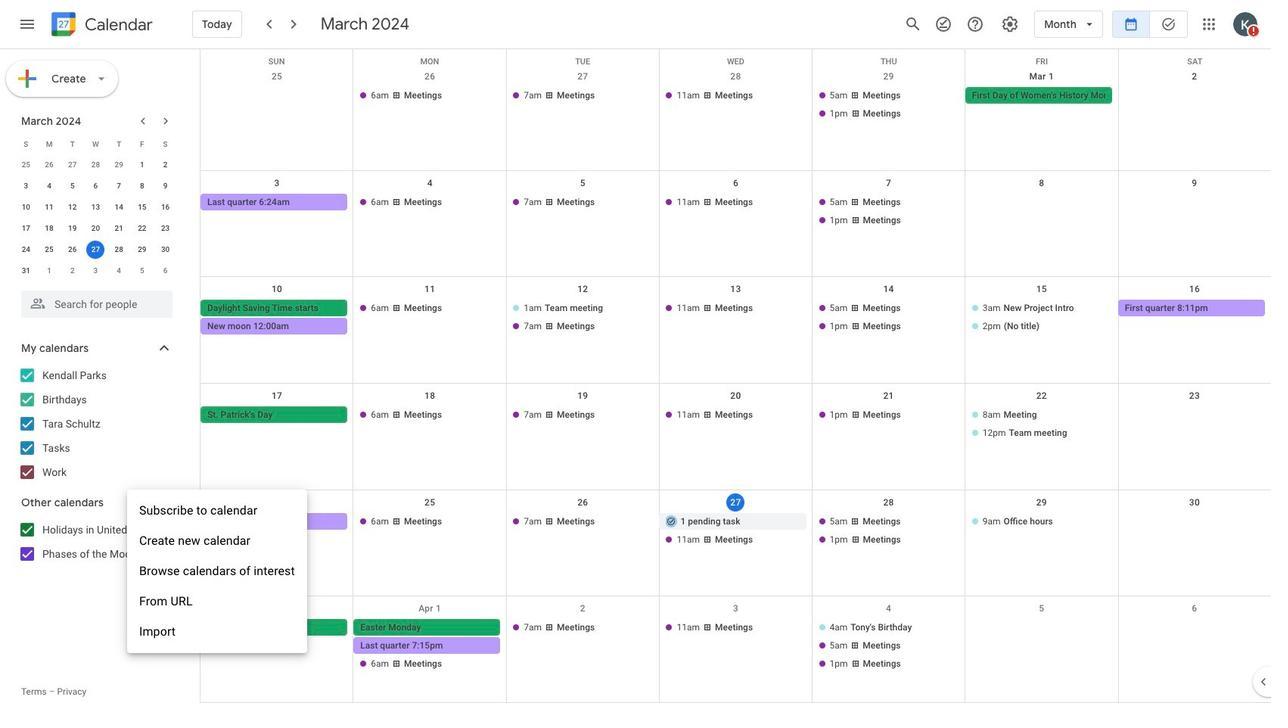 Task type: describe. For each thing, give the bounding box(es) containing it.
add other calendars image
[[132, 494, 147, 510]]

other calendars list
[[3, 518, 188, 566]]

30 element
[[156, 241, 175, 259]]

april 3 element
[[87, 262, 105, 280]]

26 element
[[63, 241, 82, 259]]

6 element
[[87, 177, 105, 195]]

19 element
[[63, 220, 82, 238]]

25 element
[[40, 241, 58, 259]]

23 element
[[156, 220, 175, 238]]

5 element
[[63, 177, 82, 195]]

16 element
[[156, 198, 175, 217]]

add calendars. menu
[[127, 490, 307, 653]]

my calendars list
[[3, 363, 188, 485]]

21 element
[[110, 220, 128, 238]]

8 element
[[133, 177, 151, 195]]

18 element
[[40, 220, 58, 238]]

april 6 element
[[156, 262, 175, 280]]

february 27 element
[[63, 156, 82, 174]]

29 element
[[133, 241, 151, 259]]

Search for people text field
[[30, 291, 164, 318]]

april 5 element
[[133, 262, 151, 280]]

february 26 element
[[40, 156, 58, 174]]

heading inside calendar element
[[82, 16, 153, 34]]

february 25 element
[[17, 156, 35, 174]]

cell inside march 2024 grid
[[84, 239, 107, 260]]

31 element
[[17, 262, 35, 280]]



Task type: vqa. For each thing, say whether or not it's contained in the screenshot.
the '13' "element"
yes



Task type: locate. For each thing, give the bounding box(es) containing it.
9 element
[[156, 177, 175, 195]]

22 element
[[133, 220, 151, 238]]

settings menu image
[[1002, 15, 1020, 33]]

None search field
[[0, 285, 188, 318]]

4 element
[[40, 177, 58, 195]]

cell
[[201, 87, 354, 123], [813, 87, 966, 123], [813, 194, 966, 230], [966, 194, 1119, 230], [84, 239, 107, 260], [201, 300, 354, 336], [507, 300, 660, 336], [813, 300, 966, 336], [966, 300, 1119, 336], [966, 407, 1119, 443], [660, 513, 813, 549], [813, 513, 966, 549], [354, 620, 507, 674], [813, 620, 966, 674], [966, 620, 1119, 674], [1119, 620, 1272, 674]]

12 element
[[63, 198, 82, 217]]

february 28 element
[[87, 156, 105, 174]]

row group
[[14, 154, 177, 282]]

20 element
[[87, 220, 105, 238]]

3 element
[[17, 177, 35, 195]]

heading
[[82, 16, 153, 34]]

10 element
[[17, 198, 35, 217]]

main drawer image
[[18, 15, 36, 33]]

24 element
[[17, 241, 35, 259]]

calendar element
[[48, 9, 153, 42]]

april 2 element
[[63, 262, 82, 280]]

13 element
[[87, 198, 105, 217]]

grid
[[200, 49, 1272, 703]]

14 element
[[110, 198, 128, 217]]

march 2024 grid
[[14, 133, 177, 282]]

7 element
[[110, 177, 128, 195]]

row
[[201, 49, 1272, 67], [201, 64, 1272, 171], [14, 133, 177, 154], [14, 154, 177, 176], [201, 171, 1272, 277], [14, 176, 177, 197], [14, 197, 177, 218], [14, 218, 177, 239], [14, 239, 177, 260], [14, 260, 177, 282], [201, 277, 1272, 384], [201, 384, 1272, 490], [201, 490, 1272, 597], [201, 597, 1272, 703]]

17 element
[[17, 220, 35, 238]]

15 element
[[133, 198, 151, 217]]

2 element
[[156, 156, 175, 174]]

28 element
[[110, 241, 128, 259]]

april 1 element
[[40, 262, 58, 280]]

11 element
[[40, 198, 58, 217]]

27, today element
[[87, 241, 105, 259]]

february 29 element
[[110, 156, 128, 174]]

april 4 element
[[110, 262, 128, 280]]

1 element
[[133, 156, 151, 174]]



